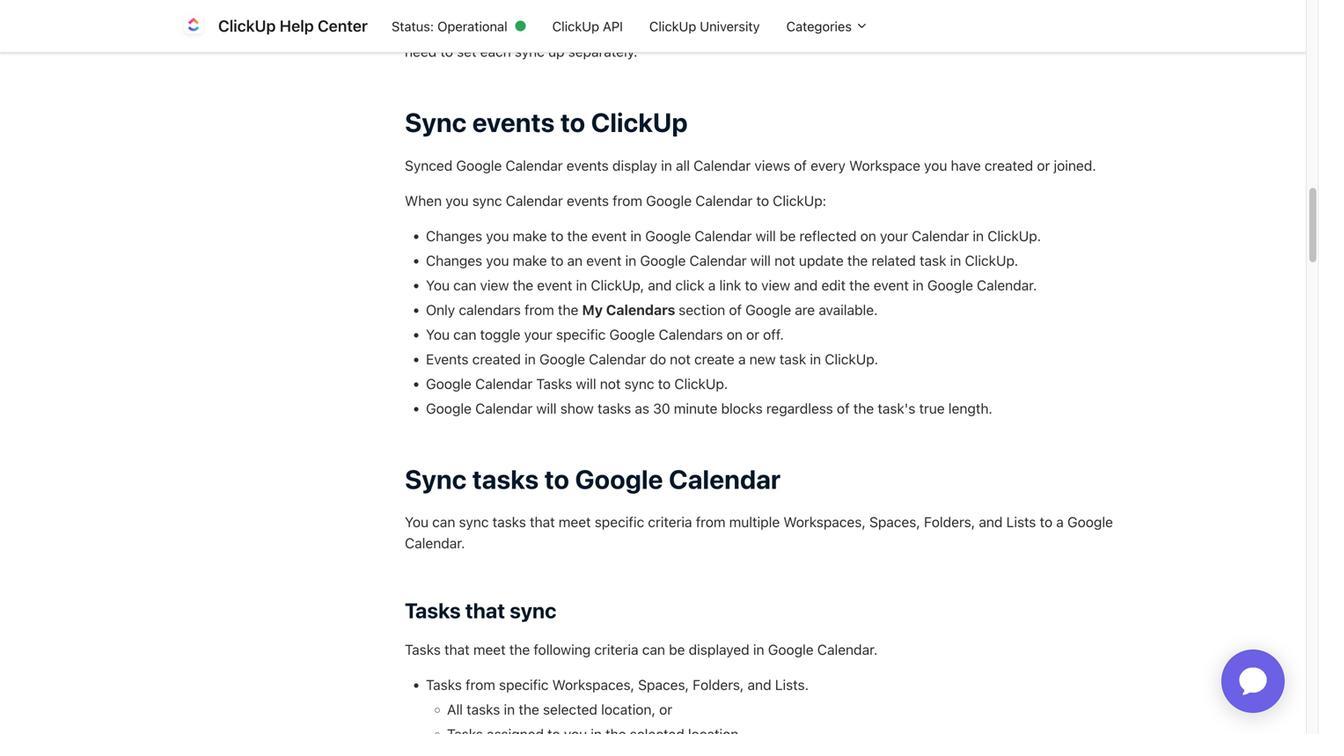 Task type: vqa. For each thing, say whether or not it's contained in the screenshot.
guests within the Dropdown Button
no



Task type: describe. For each thing, give the bounding box(es) containing it.
tasks that sync
[[405, 598, 557, 623]]

calendars
[[459, 301, 521, 318]]

2 view from the left
[[762, 277, 791, 293]]

edit
[[822, 277, 846, 293]]

all tasks in the selected location, or
[[447, 701, 673, 718]]

separately.
[[568, 43, 638, 60]]

api
[[603, 18, 623, 34]]

in right events
[[525, 351, 536, 367]]

operational
[[438, 18, 508, 34]]

sync for you can sync tasks that meet specific criteria from multiple workspaces, spaces, folders, and lists to a google calendar.
[[459, 514, 489, 530]]

new
[[750, 351, 776, 367]]

blocks
[[721, 400, 763, 417]]

1 vertical spatial spaces,
[[638, 677, 689, 693]]

2 vertical spatial specific
[[499, 677, 549, 693]]

set
[[457, 43, 477, 60]]

center
[[318, 16, 368, 35]]

will up the show at the bottom of page
[[576, 375, 596, 392]]

1 make from the top
[[513, 227, 547, 244]]

in up clickup,
[[625, 252, 637, 269]]

1 vertical spatial criteria
[[594, 641, 639, 658]]

spaces, inside you can sync tasks that meet specific criteria from multiple workspaces, spaces, folders, and lists to a google calendar.
[[870, 514, 921, 530]]

help
[[280, 16, 314, 35]]

0 vertical spatial not
[[775, 252, 796, 269]]

1 vertical spatial calendars
[[659, 326, 723, 343]]

an
[[567, 252, 583, 269]]

status: operational
[[392, 18, 508, 34]]

created inside changes you make to the event in google calendar will be reflected on your calendar in clickup. changes you make to an event in google calendar will not update the related task in clickup. you can view the event in clickup, and click a link to view and edit the event in google calendar. only calendars from the my calendars section of google are available. you can toggle your specific google calendars on or off. events created in google calendar do not create a new task in clickup. google calendar tasks will not sync to clickup. google calendar will show tasks as 30 minute blocks regardless of the task's true length.
[[472, 351, 521, 367]]

from down tasks that sync at the left bottom of page
[[466, 677, 495, 693]]

create
[[695, 351, 735, 367]]

can inside you can sync events to clickup and tasks to google between the same clickup and google accounts, but you'll need to set each sync up separately.
[[432, 22, 455, 39]]

tasks inside you can sync events to clickup and tasks to google between the same clickup and google accounts, but you'll need to set each sync up separately.
[[636, 22, 670, 39]]

events inside you can sync events to clickup and tasks to google between the same clickup and google accounts, but you'll need to set each sync up separately.
[[493, 22, 535, 39]]

views
[[755, 157, 791, 174]]

1 vertical spatial on
[[727, 326, 743, 343]]

my
[[582, 301, 603, 318]]

in down when you sync calendar events from google calendar to clickup:
[[631, 227, 642, 244]]

be inside changes you make to the event in google calendar will be reflected on your calendar in clickup. changes you make to an event in google calendar will not update the related task in clickup. you can view the event in clickup, and click a link to view and edit the event in google calendar. only calendars from the my calendars section of google are available. you can toggle your specific google calendars on or off. events created in google calendar do not create a new task in clickup. google calendar tasks will not sync to clickup. google calendar will show tasks as 30 minute blocks regardless of the task's true length.
[[780, 227, 796, 244]]

to down views
[[757, 192, 769, 209]]

display
[[613, 157, 657, 174]]

the left selected
[[519, 701, 539, 718]]

to left set
[[440, 43, 453, 60]]

clickup api
[[552, 18, 623, 34]]

length.
[[949, 400, 993, 417]]

30
[[653, 400, 670, 417]]

event down related
[[874, 277, 909, 293]]

2 changes from the top
[[426, 252, 482, 269]]

up
[[548, 43, 565, 60]]

you inside you can sync tasks that meet specific criteria from multiple workspaces, spaces, folders, and lists to a google calendar.
[[405, 514, 429, 530]]

when
[[405, 192, 442, 209]]

clickup,
[[591, 277, 644, 293]]

multiple
[[729, 514, 780, 530]]

sync for sync tasks to google calendar
[[405, 463, 467, 495]]

all
[[447, 701, 463, 718]]

calendar. inside changes you make to the event in google calendar will be reflected on your calendar in clickup. changes you make to an event in google calendar will not update the related task in clickup. you can view the event in clickup, and click a link to view and edit the event in google calendar. only calendars from the my calendars section of google are available. you can toggle your specific google calendars on or off. events created in google calendar do not create a new task in clickup. google calendar tasks will not sync to clickup. google calendar will show tasks as 30 minute blocks regardless of the task's true length.
[[977, 277, 1037, 293]]

the up an
[[567, 227, 588, 244]]

to right link
[[745, 277, 758, 293]]

clickup help center
[[218, 16, 368, 35]]

the left my
[[558, 301, 579, 318]]

need
[[405, 43, 437, 60]]

regardless
[[767, 400, 833, 417]]

from inside you can sync tasks that meet specific criteria from multiple workspaces, spaces, folders, and lists to a google calendar.
[[696, 514, 726, 530]]

tasks that meet the following criteria can be displayed in google calendar.
[[405, 641, 878, 658]]

meet inside you can sync tasks that meet specific criteria from multiple workspaces, spaces, folders, and lists to a google calendar.
[[559, 514, 591, 530]]

will left "update"
[[751, 252, 771, 269]]

0 horizontal spatial of
[[729, 301, 742, 318]]

in down are
[[810, 351, 821, 367]]

synced google calendar events display in all calendar views of every workspace you have created or joined.
[[405, 157, 1097, 174]]

or inside changes you make to the event in google calendar will be reflected on your calendar in clickup. changes you make to an event in google calendar will not update the related task in clickup. you can view the event in clickup, and click a link to view and edit the event in google calendar. only calendars from the my calendars section of google are available. you can toggle your specific google calendars on or off. events created in google calendar do not create a new task in clickup. google calendar tasks will not sync to clickup. google calendar will show tasks as 30 minute blocks regardless of the task's true length.
[[747, 326, 760, 343]]

tasks for tasks that sync
[[405, 598, 461, 623]]

sync for sync events to clickup
[[405, 107, 467, 138]]

the left related
[[848, 252, 868, 269]]

to down when you sync calendar events from google calendar to clickup:
[[551, 227, 564, 244]]

related
[[872, 252, 916, 269]]

task's
[[878, 400, 916, 417]]

joined.
[[1054, 157, 1097, 174]]

clickup university
[[650, 18, 760, 34]]

click
[[676, 277, 705, 293]]

are
[[795, 301, 815, 318]]

event down when you sync calendar events from google calendar to clickup:
[[592, 227, 627, 244]]

calendar. inside you can sync tasks that meet specific criteria from multiple workspaces, spaces, folders, and lists to a google calendar.
[[405, 535, 465, 552]]

to up 30
[[658, 375, 671, 392]]

between
[[739, 22, 794, 39]]

will left the show at the bottom of page
[[536, 400, 557, 417]]

location,
[[601, 701, 656, 718]]

synced
[[405, 157, 453, 174]]

1 vertical spatial workspaces,
[[552, 677, 635, 693]]

following
[[534, 641, 591, 658]]

1 vertical spatial a
[[738, 351, 746, 367]]

toggle
[[480, 326, 521, 343]]

0 horizontal spatial a
[[708, 277, 716, 293]]

1 vertical spatial task
[[780, 351, 807, 367]]

same
[[822, 22, 856, 39]]

link
[[720, 277, 741, 293]]

you inside you can sync events to clickup and tasks to google between the same clickup and google accounts, but you'll need to set each sync up separately.
[[405, 22, 429, 39]]

tasks for tasks from specific workspaces, spaces, folders, and lists.
[[426, 677, 462, 693]]

the inside you can sync events to clickup and tasks to google between the same clickup and google accounts, but you'll need to set each sync up separately.
[[798, 22, 818, 39]]

true
[[919, 400, 945, 417]]

and inside you can sync tasks that meet specific criteria from multiple workspaces, spaces, folders, and lists to a google calendar.
[[979, 514, 1003, 530]]

the up the calendars
[[513, 277, 533, 293]]

that for sync
[[465, 598, 505, 623]]

sync for tasks that sync
[[510, 598, 557, 623]]

1 horizontal spatial created
[[985, 157, 1034, 174]]

event up clickup,
[[586, 252, 622, 269]]

categories
[[787, 18, 856, 34]]

0 vertical spatial your
[[880, 227, 908, 244]]

sync tasks to google calendar
[[405, 463, 781, 495]]

do
[[650, 351, 666, 367]]



Task type: locate. For each thing, give the bounding box(es) containing it.
and right same
[[913, 22, 937, 39]]

each
[[480, 43, 511, 60]]

calendars down 'section'
[[659, 326, 723, 343]]

in right related
[[950, 252, 961, 269]]

displayed
[[689, 641, 750, 658]]

1 horizontal spatial or
[[747, 326, 760, 343]]

2 horizontal spatial of
[[837, 400, 850, 417]]

google
[[690, 22, 735, 39], [941, 22, 986, 39], [456, 157, 502, 174], [646, 192, 692, 209], [645, 227, 691, 244], [640, 252, 686, 269], [928, 277, 973, 293], [746, 301, 791, 318], [610, 326, 655, 343], [540, 351, 585, 367], [426, 375, 472, 392], [426, 400, 472, 417], [575, 463, 663, 495], [1068, 514, 1113, 530], [768, 641, 814, 658]]

clickup left university
[[650, 18, 697, 34]]

application
[[1201, 628, 1306, 734]]

1 horizontal spatial not
[[670, 351, 691, 367]]

minute
[[674, 400, 718, 417]]

be down the clickup: in the right of the page
[[780, 227, 796, 244]]

2 horizontal spatial calendar.
[[977, 277, 1037, 293]]

the left task's
[[854, 400, 874, 417]]

to left an
[[551, 252, 564, 269]]

1 vertical spatial sync
[[405, 463, 467, 495]]

2 vertical spatial a
[[1057, 514, 1064, 530]]

calendars
[[606, 301, 675, 318], [659, 326, 723, 343]]

sync inside you can sync tasks that meet specific criteria from multiple workspaces, spaces, folders, and lists to a google calendar.
[[459, 514, 489, 530]]

will
[[756, 227, 776, 244], [751, 252, 771, 269], [576, 375, 596, 392], [536, 400, 557, 417]]

0 vertical spatial sync
[[405, 107, 467, 138]]

0 horizontal spatial folders,
[[693, 677, 744, 693]]

from right the calendars
[[525, 301, 554, 318]]

0 vertical spatial make
[[513, 227, 547, 244]]

2 vertical spatial of
[[837, 400, 850, 417]]

1 horizontal spatial a
[[738, 351, 746, 367]]

in down related
[[913, 277, 924, 293]]

2 vertical spatial not
[[600, 375, 621, 392]]

to
[[539, 22, 551, 39], [673, 22, 686, 39], [440, 43, 453, 60], [561, 107, 586, 138], [757, 192, 769, 209], [551, 227, 564, 244], [551, 252, 564, 269], [745, 277, 758, 293], [658, 375, 671, 392], [545, 463, 570, 495], [1040, 514, 1053, 530]]

0 vertical spatial task
[[920, 252, 947, 269]]

0 horizontal spatial task
[[780, 351, 807, 367]]

specific
[[556, 326, 606, 343], [595, 514, 644, 530], [499, 677, 549, 693]]

clickup api link
[[539, 9, 636, 42]]

0 horizontal spatial criteria
[[594, 641, 639, 658]]

1 horizontal spatial meet
[[559, 514, 591, 530]]

1 vertical spatial of
[[729, 301, 742, 318]]

events up 'each'
[[493, 22, 535, 39]]

meet down the sync tasks to google calendar
[[559, 514, 591, 530]]

section
[[679, 301, 725, 318]]

0 vertical spatial meet
[[559, 514, 591, 530]]

a right lists
[[1057, 514, 1064, 530]]

clickup help center link
[[180, 12, 378, 40]]

2 sync from the top
[[405, 463, 467, 495]]

on
[[861, 227, 877, 244], [727, 326, 743, 343]]

0 vertical spatial or
[[1037, 157, 1050, 174]]

1 horizontal spatial spaces,
[[870, 514, 921, 530]]

status:
[[392, 18, 434, 34]]

or right location,
[[659, 701, 673, 718]]

clickup university link
[[636, 9, 773, 42]]

0 vertical spatial a
[[708, 277, 716, 293]]

sync
[[459, 22, 489, 39], [515, 43, 545, 60], [472, 192, 502, 209], [625, 375, 654, 392], [459, 514, 489, 530], [510, 598, 557, 623]]

the left following
[[510, 641, 530, 658]]

google inside you can sync tasks that meet specific criteria from multiple workspaces, spaces, folders, and lists to a google calendar.
[[1068, 514, 1113, 530]]

the
[[798, 22, 818, 39], [567, 227, 588, 244], [848, 252, 868, 269], [513, 277, 533, 293], [850, 277, 870, 293], [558, 301, 579, 318], [854, 400, 874, 417], [510, 641, 530, 658], [519, 701, 539, 718]]

clickup right same
[[860, 22, 910, 39]]

event
[[592, 227, 627, 244], [586, 252, 622, 269], [537, 277, 572, 293], [874, 277, 909, 293]]

to left university
[[673, 22, 686, 39]]

2 vertical spatial or
[[659, 701, 673, 718]]

and up are
[[794, 277, 818, 293]]

1 vertical spatial created
[[472, 351, 521, 367]]

1 vertical spatial not
[[670, 351, 691, 367]]

1 vertical spatial be
[[669, 641, 685, 658]]

events
[[426, 351, 469, 367]]

folders, inside you can sync tasks that meet specific criteria from multiple workspaces, spaces, folders, and lists to a google calendar.
[[924, 514, 975, 530]]

when you sync calendar events from google calendar to clickup:
[[405, 192, 827, 209]]

sync for when you sync calendar events from google calendar to clickup:
[[472, 192, 502, 209]]

of right the regardless
[[837, 400, 850, 417]]

task right related
[[920, 252, 947, 269]]

sync for you can sync events to clickup and tasks to google between the same clickup and google accounts, but you'll need to set each sync up separately.
[[459, 22, 489, 39]]

sync inside changes you make to the event in google calendar will be reflected on your calendar in clickup. changes you make to an event in google calendar will not update the related task in clickup. you can view the event in clickup, and click a link to view and edit the event in google calendar. only calendars from the my calendars section of google are available. you can toggle your specific google calendars on or off. events created in google calendar do not create a new task in clickup. google calendar tasks will not sync to clickup. google calendar will show tasks as 30 minute blocks regardless of the task's true length.
[[625, 375, 654, 392]]

you can sync tasks that meet specific criteria from multiple workspaces, spaces, folders, and lists to a google calendar.
[[405, 514, 1113, 552]]

1 vertical spatial your
[[524, 326, 553, 343]]

tasks inside you can sync tasks that meet specific criteria from multiple workspaces, spaces, folders, and lists to a google calendar.
[[493, 514, 526, 530]]

folders, left lists
[[924, 514, 975, 530]]

that
[[530, 514, 555, 530], [465, 598, 505, 623], [445, 641, 470, 658]]

events
[[493, 22, 535, 39], [472, 107, 555, 138], [567, 157, 609, 174], [567, 192, 609, 209]]

0 horizontal spatial meet
[[473, 641, 506, 658]]

specific up all tasks in the selected location, or
[[499, 677, 549, 693]]

university
[[700, 18, 760, 34]]

view up the calendars
[[480, 277, 509, 293]]

1 vertical spatial folders,
[[693, 677, 744, 693]]

and left lists
[[979, 514, 1003, 530]]

of
[[794, 157, 807, 174], [729, 301, 742, 318], [837, 400, 850, 417]]

a left link
[[708, 277, 716, 293]]

clickup.
[[988, 227, 1041, 244], [965, 252, 1019, 269], [825, 351, 879, 367], [675, 375, 728, 392]]

2 horizontal spatial or
[[1037, 157, 1050, 174]]

1 horizontal spatial your
[[880, 227, 908, 244]]

0 horizontal spatial workspaces,
[[552, 677, 635, 693]]

all
[[676, 157, 690, 174]]

but
[[1056, 22, 1077, 39]]

2 make from the top
[[513, 252, 547, 269]]

clickup up up
[[552, 18, 599, 34]]

workspaces, inside you can sync tasks that meet specific criteria from multiple workspaces, spaces, folders, and lists to a google calendar.
[[784, 514, 866, 530]]

1 changes from the top
[[426, 227, 482, 244]]

task right new
[[780, 351, 807, 367]]

from left multiple in the right of the page
[[696, 514, 726, 530]]

0 horizontal spatial not
[[600, 375, 621, 392]]

to up up
[[539, 22, 551, 39]]

in right displayed
[[753, 641, 765, 658]]

accounts,
[[990, 22, 1053, 39]]

clickup left help
[[218, 16, 276, 35]]

specific inside changes you make to the event in google calendar will be reflected on your calendar in clickup. changes you make to an event in google calendar will not update the related task in clickup. you can view the event in clickup, and click a link to view and edit the event in google calendar. only calendars from the my calendars section of google are available. you can toggle your specific google calendars on or off. events created in google calendar do not create a new task in clickup. google calendar tasks will not sync to clickup. google calendar will show tasks as 30 minute blocks regardless of the task's true length.
[[556, 326, 606, 343]]

0 vertical spatial calendars
[[606, 301, 675, 318]]

update
[[799, 252, 844, 269]]

folders, down displayed
[[693, 677, 744, 693]]

every
[[811, 157, 846, 174]]

view
[[480, 277, 509, 293], [762, 277, 791, 293]]

0 horizontal spatial view
[[480, 277, 509, 293]]

and left lists.
[[748, 677, 772, 693]]

clickup up display
[[591, 107, 688, 138]]

tasks inside changes you make to the event in google calendar will be reflected on your calendar in clickup. changes you make to an event in google calendar will not update the related task in clickup. you can view the event in clickup, and click a link to view and edit the event in google calendar. only calendars from the my calendars section of google are available. you can toggle your specific google calendars on or off. events created in google calendar do not create a new task in clickup. google calendar tasks will not sync to clickup. google calendar will show tasks as 30 minute blocks regardless of the task's true length.
[[536, 375, 572, 392]]

criteria up tasks from specific workspaces, spaces, folders, and lists.
[[594, 641, 639, 658]]

1 vertical spatial specific
[[595, 514, 644, 530]]

be
[[780, 227, 796, 244], [669, 641, 685, 658]]

1 vertical spatial make
[[513, 252, 547, 269]]

1 view from the left
[[480, 277, 509, 293]]

in down have
[[973, 227, 984, 244]]

that inside you can sync tasks that meet specific criteria from multiple workspaces, spaces, folders, and lists to a google calendar.
[[530, 514, 555, 530]]

events down 'each'
[[472, 107, 555, 138]]

off.
[[763, 326, 784, 343]]

0 vertical spatial be
[[780, 227, 796, 244]]

2 horizontal spatial not
[[775, 252, 796, 269]]

1 vertical spatial changes
[[426, 252, 482, 269]]

not down my
[[600, 375, 621, 392]]

1 vertical spatial meet
[[473, 641, 506, 658]]

0 vertical spatial changes
[[426, 227, 482, 244]]

not left "update"
[[775, 252, 796, 269]]

available.
[[819, 301, 878, 318]]

0 vertical spatial on
[[861, 227, 877, 244]]

1 horizontal spatial be
[[780, 227, 796, 244]]

clickup up "separately."
[[555, 22, 605, 39]]

to right lists
[[1040, 514, 1053, 530]]

sync events to clickup
[[405, 107, 688, 138]]

only
[[426, 301, 455, 318]]

or left off.
[[747, 326, 760, 343]]

folders,
[[924, 514, 975, 530], [693, 677, 744, 693]]

0 horizontal spatial calendar.
[[405, 535, 465, 552]]

1 vertical spatial that
[[465, 598, 505, 623]]

of left every
[[794, 157, 807, 174]]

a left new
[[738, 351, 746, 367]]

to inside you can sync tasks that meet specific criteria from multiple workspaces, spaces, folders, and lists to a google calendar.
[[1040, 514, 1053, 530]]

in right the all
[[504, 701, 515, 718]]

0 horizontal spatial spaces,
[[638, 677, 689, 693]]

selected
[[543, 701, 598, 718]]

created right have
[[985, 157, 1034, 174]]

have
[[951, 157, 981, 174]]

1 horizontal spatial workspaces,
[[784, 514, 866, 530]]

be left displayed
[[669, 641, 685, 658]]

meet
[[559, 514, 591, 530], [473, 641, 506, 658]]

from
[[613, 192, 643, 209], [525, 301, 554, 318], [696, 514, 726, 530], [466, 677, 495, 693]]

tasks from specific workspaces, spaces, folders, and lists.
[[426, 677, 809, 693]]

0 vertical spatial spaces,
[[870, 514, 921, 530]]

1 horizontal spatial folders,
[[924, 514, 975, 530]]

the left same
[[798, 22, 818, 39]]

a inside you can sync tasks that meet specific criteria from multiple workspaces, spaces, folders, and lists to a google calendar.
[[1057, 514, 1064, 530]]

0 horizontal spatial your
[[524, 326, 553, 343]]

changes up only
[[426, 252, 482, 269]]

created down toggle
[[472, 351, 521, 367]]

1 vertical spatial calendar.
[[405, 535, 465, 552]]

created
[[985, 157, 1034, 174], [472, 351, 521, 367]]

or left joined.
[[1037, 157, 1050, 174]]

tasks for tasks that meet the following criteria can be displayed in google calendar.
[[405, 641, 441, 658]]

make
[[513, 227, 547, 244], [513, 252, 547, 269]]

0 horizontal spatial on
[[727, 326, 743, 343]]

can
[[432, 22, 455, 39], [453, 277, 477, 293], [453, 326, 477, 343], [432, 514, 455, 530], [642, 641, 665, 658]]

the right edit
[[850, 277, 870, 293]]

in left all
[[661, 157, 672, 174]]

and up "separately."
[[608, 22, 632, 39]]

meet down tasks that sync at the left bottom of page
[[473, 641, 506, 658]]

specific inside you can sync tasks that meet specific criteria from multiple workspaces, spaces, folders, and lists to a google calendar.
[[595, 514, 644, 530]]

your up related
[[880, 227, 908, 244]]

1 horizontal spatial task
[[920, 252, 947, 269]]

1 horizontal spatial of
[[794, 157, 807, 174]]

2 horizontal spatial a
[[1057, 514, 1064, 530]]

and left "click"
[[648, 277, 672, 293]]

sync
[[405, 107, 467, 138], [405, 463, 467, 495]]

from down display
[[613, 192, 643, 209]]

events up an
[[567, 192, 609, 209]]

to down up
[[561, 107, 586, 138]]

1 horizontal spatial on
[[861, 227, 877, 244]]

criteria left multiple in the right of the page
[[648, 514, 692, 530]]

calendar
[[506, 157, 563, 174], [694, 157, 751, 174], [506, 192, 563, 209], [696, 192, 753, 209], [695, 227, 752, 244], [912, 227, 969, 244], [690, 252, 747, 269], [589, 351, 646, 367], [475, 375, 533, 392], [475, 400, 533, 417], [669, 463, 781, 495]]

criteria
[[648, 514, 692, 530], [594, 641, 639, 658]]

from inside changes you make to the event in google calendar will be reflected on your calendar in clickup. changes you make to an event in google calendar will not update the related task in clickup. you can view the event in clickup, and click a link to view and edit the event in google calendar. only calendars from the my calendars section of google are available. you can toggle your specific google calendars on or off. events created in google calendar do not create a new task in clickup. google calendar tasks will not sync to clickup. google calendar will show tasks as 30 minute blocks regardless of the task's true length.
[[525, 301, 554, 318]]

tasks inside changes you make to the event in google calendar will be reflected on your calendar in clickup. changes you make to an event in google calendar will not update the related task in clickup. you can view the event in clickup, and click a link to view and edit the event in google calendar. only calendars from the my calendars section of google are available. you can toggle your specific google calendars on or off. events created in google calendar do not create a new task in clickup. google calendar tasks will not sync to clickup. google calendar will show tasks as 30 minute blocks regardless of the task's true length.
[[598, 400, 631, 417]]

0 vertical spatial workspaces,
[[784, 514, 866, 530]]

0 vertical spatial calendar.
[[977, 277, 1037, 293]]

your right toggle
[[524, 326, 553, 343]]

1 vertical spatial or
[[747, 326, 760, 343]]

you'll
[[1081, 22, 1115, 39]]

on up the create
[[727, 326, 743, 343]]

of down link
[[729, 301, 742, 318]]

1 horizontal spatial calendar.
[[818, 641, 878, 658]]

view right link
[[762, 277, 791, 293]]

1 horizontal spatial criteria
[[648, 514, 692, 530]]

0 vertical spatial folders,
[[924, 514, 975, 530]]

make left an
[[513, 252, 547, 269]]

clickup:
[[773, 192, 827, 209]]

1 sync from the top
[[405, 107, 467, 138]]

0 horizontal spatial be
[[669, 641, 685, 658]]

0 vertical spatial specific
[[556, 326, 606, 343]]

1 horizontal spatial view
[[762, 277, 791, 293]]

lists.
[[775, 677, 809, 693]]

0 vertical spatial of
[[794, 157, 807, 174]]

2 vertical spatial calendar.
[[818, 641, 878, 658]]

0 vertical spatial criteria
[[648, 514, 692, 530]]

can inside you can sync tasks that meet specific criteria from multiple workspaces, spaces, folders, and lists to a google calendar.
[[432, 514, 455, 530]]

criteria inside you can sync tasks that meet specific criteria from multiple workspaces, spaces, folders, and lists to a google calendar.
[[648, 514, 692, 530]]

in
[[661, 157, 672, 174], [631, 227, 642, 244], [973, 227, 984, 244], [625, 252, 637, 269], [950, 252, 961, 269], [576, 277, 587, 293], [913, 277, 924, 293], [525, 351, 536, 367], [810, 351, 821, 367], [753, 641, 765, 658], [504, 701, 515, 718]]

clickup help help center home page image
[[180, 12, 208, 40]]

0 horizontal spatial created
[[472, 351, 521, 367]]

show
[[560, 400, 594, 417]]

lists
[[1007, 514, 1036, 530]]

will down the clickup: in the right of the page
[[756, 227, 776, 244]]

in down an
[[576, 277, 587, 293]]

0 vertical spatial created
[[985, 157, 1034, 174]]

you can sync events to clickup and tasks to google between the same clickup and google accounts, but you'll need to set each sync up separately.
[[405, 22, 1115, 60]]

categories button
[[773, 9, 882, 42]]

0 horizontal spatial or
[[659, 701, 673, 718]]

specific down the sync tasks to google calendar
[[595, 514, 644, 530]]

as
[[635, 400, 650, 417]]

specific down my
[[556, 326, 606, 343]]

calendar.
[[977, 277, 1037, 293], [405, 535, 465, 552], [818, 641, 878, 658]]

on up related
[[861, 227, 877, 244]]

task
[[920, 252, 947, 269], [780, 351, 807, 367]]

2 vertical spatial that
[[445, 641, 470, 658]]

workspaces, right multiple in the right of the page
[[784, 514, 866, 530]]

make up the calendars
[[513, 227, 547, 244]]

events up when you sync calendar events from google calendar to clickup:
[[567, 157, 609, 174]]

spaces,
[[870, 514, 921, 530], [638, 677, 689, 693]]

workspaces, up selected
[[552, 677, 635, 693]]

calendars down clickup,
[[606, 301, 675, 318]]

not right do
[[670, 351, 691, 367]]

to down the show at the bottom of page
[[545, 463, 570, 495]]

or
[[1037, 157, 1050, 174], [747, 326, 760, 343], [659, 701, 673, 718]]

that for meet
[[445, 641, 470, 658]]

changes down when
[[426, 227, 482, 244]]

0 vertical spatial that
[[530, 514, 555, 530]]

workspace
[[850, 157, 921, 174]]

changes you make to the event in google calendar will be reflected on your calendar in clickup. changes you make to an event in google calendar will not update the related task in clickup. you can view the event in clickup, and click a link to view and edit the event in google calendar. only calendars from the my calendars section of google are available. you can toggle your specific google calendars on or off. events created in google calendar do not create a new task in clickup. google calendar tasks will not sync to clickup. google calendar will show tasks as 30 minute blocks regardless of the task's true length.
[[426, 227, 1041, 417]]

reflected
[[800, 227, 857, 244]]

event down an
[[537, 277, 572, 293]]



